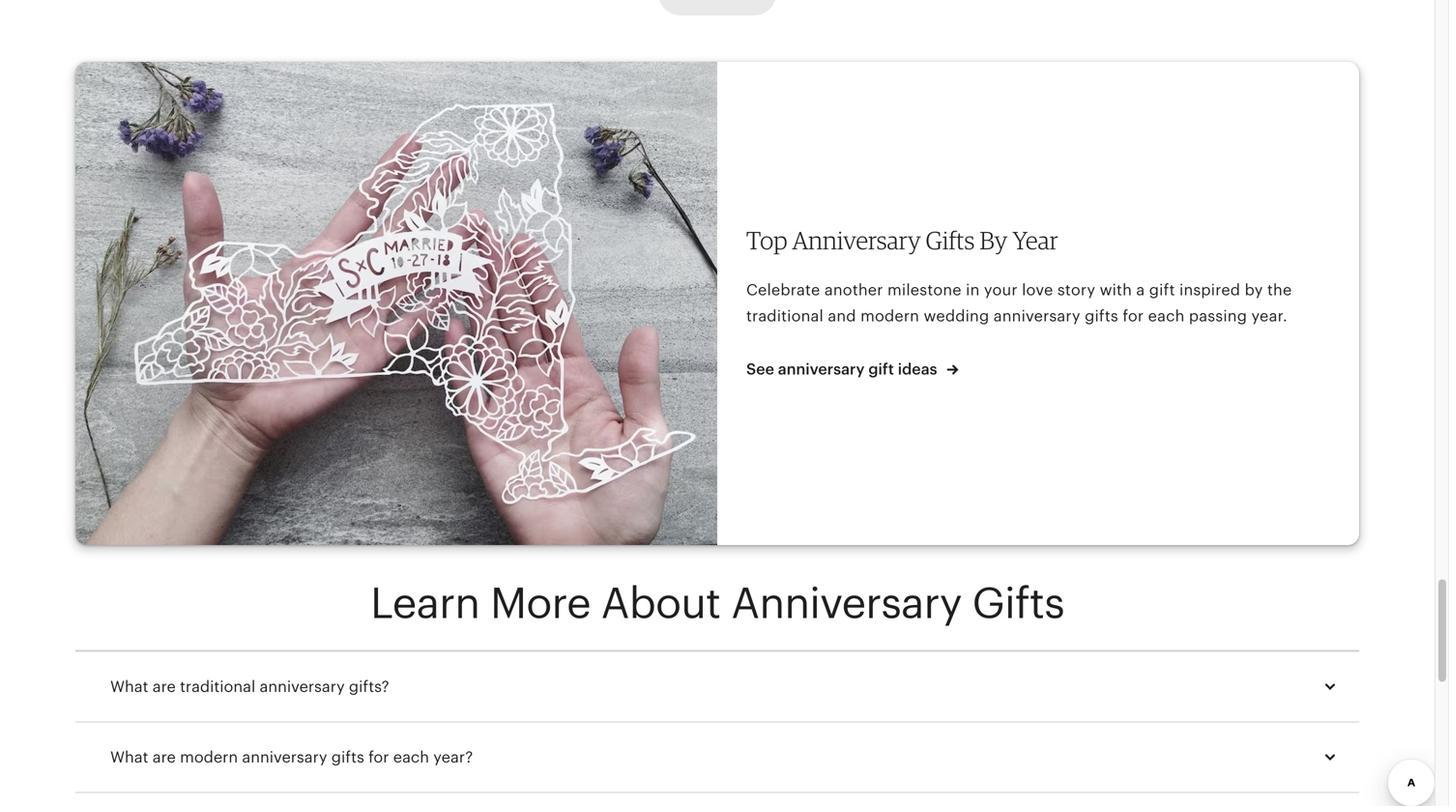 Task type: describe. For each thing, give the bounding box(es) containing it.
gift inside the celebrate another milestone in your love story with a gift inspired by the traditional and modern wedding anniversary gifts for each passing year.
[[1150, 281, 1175, 299]]

traditional inside dropdown button
[[180, 678, 256, 696]]

each inside dropdown button
[[393, 749, 429, 766]]

wedding
[[924, 308, 990, 325]]

see anniversary gift ideas link
[[747, 359, 959, 380]]

celebrate another milestone in your love story with a gift inspired by the traditional and modern wedding anniversary gifts for each passing year.
[[747, 281, 1292, 325]]

your
[[984, 281, 1018, 299]]

1 vertical spatial gifts
[[972, 579, 1065, 628]]

more
[[490, 579, 591, 628]]

about
[[601, 579, 721, 628]]

gifts inside the celebrate another milestone in your love story with a gift inspired by the traditional and modern wedding anniversary gifts for each passing year.
[[1085, 308, 1119, 325]]

the
[[1268, 281, 1292, 299]]

love
[[1022, 281, 1053, 299]]

milestone
[[888, 281, 962, 299]]

each inside the celebrate another milestone in your love story with a gift inspired by the traditional and modern wedding anniversary gifts for each passing year.
[[1148, 308, 1185, 325]]

what are modern anniversary gifts for each year? button
[[93, 735, 1360, 781]]

learn more about anniversary gifts tab panel
[[75, 652, 1360, 806]]

top
[[747, 225, 788, 255]]

year
[[1013, 225, 1058, 255]]

what for what are modern anniversary gifts for each year?
[[110, 749, 148, 766]]

gifts?
[[349, 678, 389, 696]]



Task type: locate. For each thing, give the bounding box(es) containing it.
1 horizontal spatial traditional
[[747, 308, 824, 325]]

gifts down with
[[1085, 308, 1119, 325]]

each
[[1148, 308, 1185, 325], [393, 749, 429, 766]]

0 vertical spatial traditional
[[747, 308, 824, 325]]

for down a
[[1123, 308, 1144, 325]]

what
[[110, 678, 148, 696], [110, 749, 148, 766]]

gifts down gifts?
[[331, 749, 364, 766]]

1 vertical spatial anniversary
[[731, 579, 962, 628]]

modern inside dropdown button
[[180, 749, 238, 766]]

by
[[1245, 281, 1263, 299]]

top anniversary gifts by year
[[747, 225, 1058, 255]]

0 vertical spatial anniversary
[[792, 225, 921, 255]]

what inside what are traditional anniversary gifts? dropdown button
[[110, 678, 148, 696]]

1 horizontal spatial each
[[1148, 308, 1185, 325]]

1 horizontal spatial modern
[[861, 308, 920, 325]]

inspired
[[1180, 281, 1241, 299]]

1 horizontal spatial gift
[[1150, 281, 1175, 299]]

1 vertical spatial what
[[110, 749, 148, 766]]

1 horizontal spatial for
[[1123, 308, 1144, 325]]

0 vertical spatial what
[[110, 678, 148, 696]]

1 vertical spatial gifts
[[331, 749, 364, 766]]

1 vertical spatial modern
[[180, 749, 238, 766]]

another
[[825, 281, 883, 299]]

1 what from the top
[[110, 678, 148, 696]]

gifts inside what are modern anniversary gifts for each year? dropdown button
[[331, 749, 364, 766]]

1 vertical spatial each
[[393, 749, 429, 766]]

gift left ideas
[[869, 361, 894, 378]]

celebrate
[[747, 281, 820, 299]]

what for what are traditional anniversary gifts?
[[110, 678, 148, 696]]

what are modern anniversary gifts for each year?
[[110, 749, 473, 766]]

anniversary down what are traditional anniversary gifts?
[[242, 749, 327, 766]]

in
[[966, 281, 980, 299]]

modern
[[861, 308, 920, 325], [180, 749, 238, 766]]

0 horizontal spatial traditional
[[180, 678, 256, 696]]

for inside the celebrate another milestone in your love story with a gift inspired by the traditional and modern wedding anniversary gifts for each passing year.
[[1123, 308, 1144, 325]]

0 vertical spatial gifts
[[926, 225, 975, 255]]

with
[[1100, 281, 1132, 299]]

0 vertical spatial each
[[1148, 308, 1185, 325]]

are for modern
[[153, 749, 176, 766]]

0 vertical spatial gift
[[1150, 281, 1175, 299]]

anniversary
[[994, 308, 1081, 325], [778, 361, 865, 378], [260, 678, 345, 696], [242, 749, 327, 766]]

passing
[[1189, 308, 1247, 325]]

traditional
[[747, 308, 824, 325], [180, 678, 256, 696]]

1 vertical spatial for
[[369, 749, 389, 766]]

by
[[980, 225, 1008, 255]]

what are traditional anniversary gifts? button
[[93, 664, 1360, 710]]

modern down milestone
[[861, 308, 920, 325]]

for down gifts?
[[369, 749, 389, 766]]

1 horizontal spatial gifts
[[1085, 308, 1119, 325]]

1 are from the top
[[153, 678, 176, 696]]

for inside dropdown button
[[369, 749, 389, 766]]

what are traditional anniversary gifts?
[[110, 678, 389, 696]]

0 horizontal spatial modern
[[180, 749, 238, 766]]

1 vertical spatial gift
[[869, 361, 894, 378]]

are inside dropdown button
[[153, 749, 176, 766]]

0 vertical spatial are
[[153, 678, 176, 696]]

1 vertical spatial are
[[153, 749, 176, 766]]

0 vertical spatial for
[[1123, 308, 1144, 325]]

traditional inside the celebrate another milestone in your love story with a gift inspired by the traditional and modern wedding anniversary gifts for each passing year.
[[747, 308, 824, 325]]

year.
[[1252, 308, 1288, 325]]

anniversary inside dropdown button
[[242, 749, 327, 766]]

each down inspired
[[1148, 308, 1185, 325]]

anniversary down 'love'
[[994, 308, 1081, 325]]

modern inside the celebrate another milestone in your love story with a gift inspired by the traditional and modern wedding anniversary gifts for each passing year.
[[861, 308, 920, 325]]

a
[[1137, 281, 1145, 299]]

learn more about anniversary gifts
[[370, 579, 1065, 628]]

what inside what are modern anniversary gifts for each year? dropdown button
[[110, 749, 148, 766]]

gift
[[1150, 281, 1175, 299], [869, 361, 894, 378]]

anniversary left gifts?
[[260, 678, 345, 696]]

each left year?
[[393, 749, 429, 766]]

see anniversary gift ideas
[[747, 361, 941, 378]]

are for traditional
[[153, 678, 176, 696]]

0 vertical spatial gifts
[[1085, 308, 1119, 325]]

2 are from the top
[[153, 749, 176, 766]]

anniversary
[[792, 225, 921, 255], [731, 579, 962, 628]]

0 vertical spatial modern
[[861, 308, 920, 325]]

are inside dropdown button
[[153, 678, 176, 696]]

modern down what are traditional anniversary gifts?
[[180, 749, 238, 766]]

see
[[747, 361, 774, 378]]

and
[[828, 308, 856, 325]]

for
[[1123, 308, 1144, 325], [369, 749, 389, 766]]

0 horizontal spatial for
[[369, 749, 389, 766]]

gifts
[[1085, 308, 1119, 325], [331, 749, 364, 766]]

learn
[[370, 579, 480, 628]]

anniversary inside dropdown button
[[260, 678, 345, 696]]

see anniversary gift ideas image
[[75, 62, 718, 546]]

gift right a
[[1150, 281, 1175, 299]]

anniversary inside the celebrate another milestone in your love story with a gift inspired by the traditional and modern wedding anniversary gifts for each passing year.
[[994, 308, 1081, 325]]

year?
[[433, 749, 473, 766]]

0 horizontal spatial each
[[393, 749, 429, 766]]

ideas
[[898, 361, 938, 378]]

0 horizontal spatial gifts
[[331, 749, 364, 766]]

gifts
[[926, 225, 975, 255], [972, 579, 1065, 628]]

0 horizontal spatial gift
[[869, 361, 894, 378]]

anniversary down "and"
[[778, 361, 865, 378]]

story
[[1058, 281, 1096, 299]]

1 vertical spatial traditional
[[180, 678, 256, 696]]

2 what from the top
[[110, 749, 148, 766]]

are
[[153, 678, 176, 696], [153, 749, 176, 766]]



Task type: vqa. For each thing, say whether or not it's contained in the screenshot.
bottommost Antique
no



